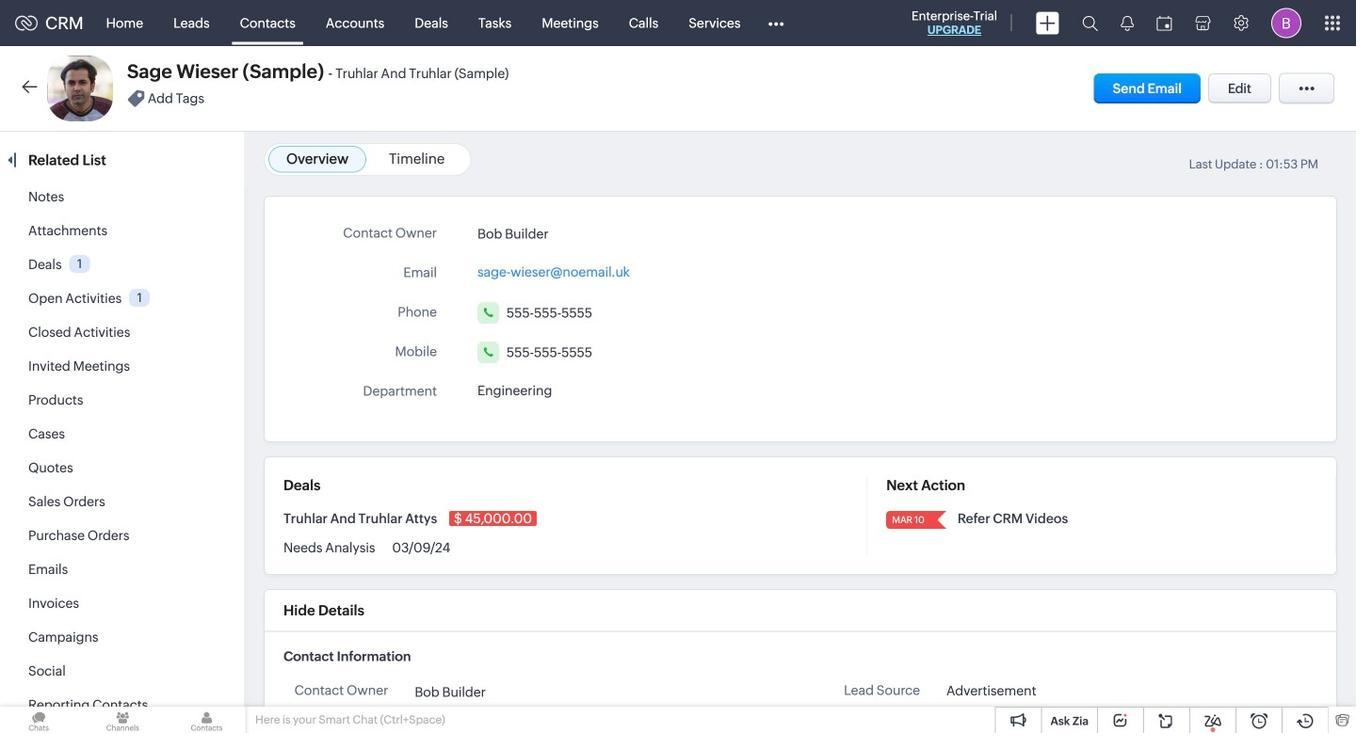 Task type: describe. For each thing, give the bounding box(es) containing it.
contacts image
[[168, 708, 245, 734]]

calendar image
[[1157, 16, 1173, 31]]

chats image
[[0, 708, 77, 734]]

signals element
[[1110, 0, 1146, 46]]

signals image
[[1121, 15, 1134, 31]]

Other Modules field
[[756, 8, 796, 38]]

create menu element
[[1025, 0, 1071, 46]]



Task type: locate. For each thing, give the bounding box(es) containing it.
profile image
[[1272, 8, 1302, 38]]

search image
[[1082, 15, 1098, 31]]

logo image
[[15, 16, 38, 31]]

channels image
[[84, 708, 161, 734]]

create menu image
[[1036, 12, 1060, 34]]

search element
[[1071, 0, 1110, 46]]

profile element
[[1261, 0, 1313, 46]]



Task type: vqa. For each thing, say whether or not it's contained in the screenshot.
Create Menu icon
yes



